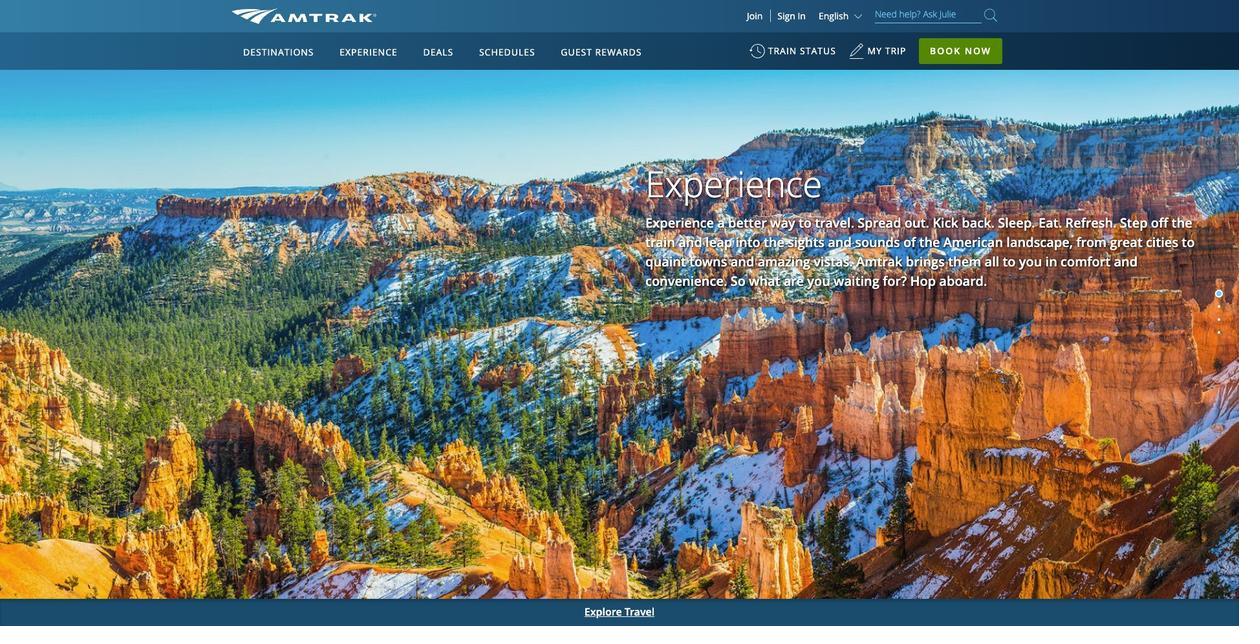 Task type: vqa. For each thing, say whether or not it's contained in the screenshot.
into
yes



Task type: describe. For each thing, give the bounding box(es) containing it.
leap
[[706, 234, 733, 251]]

my
[[868, 45, 883, 57]]

regions map image
[[280, 108, 590, 289]]

sign
[[778, 10, 796, 22]]

train
[[769, 45, 798, 57]]

my trip
[[868, 45, 907, 57]]

experience for experience popup button
[[340, 46, 398, 58]]

brings
[[906, 253, 945, 270]]

destinations
[[243, 46, 314, 58]]

banner containing join
[[0, 0, 1240, 299]]

step
[[1121, 214, 1148, 232]]

of
[[904, 234, 917, 251]]

search icon image
[[985, 6, 998, 24]]

explore
[[585, 605, 622, 619]]

train status link
[[750, 39, 837, 71]]

book now button
[[920, 38, 1003, 64]]

0 horizontal spatial the
[[764, 234, 785, 251]]

train status
[[769, 45, 837, 57]]

english
[[819, 10, 849, 22]]

hop
[[911, 272, 937, 290]]

aboard.
[[940, 272, 988, 290]]

status
[[801, 45, 837, 57]]

guest rewards
[[561, 46, 642, 58]]

amtrak
[[857, 253, 903, 270]]

spread
[[858, 214, 902, 232]]

into
[[736, 234, 761, 251]]

eat.
[[1039, 214, 1063, 232]]

waiting
[[834, 272, 880, 290]]

refresh.
[[1066, 214, 1117, 232]]

comfort
[[1061, 253, 1111, 270]]

now
[[966, 45, 992, 57]]

rewards
[[596, 46, 642, 58]]

0 horizontal spatial to
[[799, 214, 812, 232]]

and up so
[[731, 253, 755, 270]]

what
[[749, 272, 781, 290]]

are
[[784, 272, 804, 290]]

landscape,
[[1007, 234, 1074, 251]]

and down travel.
[[828, 234, 852, 251]]

book
[[931, 45, 962, 57]]

in
[[798, 10, 806, 22]]

0 horizontal spatial you
[[808, 272, 831, 290]]

vistas.
[[814, 253, 854, 270]]

kick
[[933, 214, 959, 232]]

in
[[1046, 253, 1058, 270]]

back.
[[962, 214, 995, 232]]

book now
[[931, 45, 992, 57]]

a
[[718, 214, 725, 232]]

guest rewards button
[[556, 34, 647, 71]]

deals button
[[418, 34, 459, 71]]

cities
[[1147, 234, 1179, 251]]

towns
[[690, 253, 728, 270]]

sign in button
[[778, 10, 806, 22]]

sleep.
[[999, 214, 1036, 232]]

explore travel link
[[0, 599, 1240, 626]]

for?
[[883, 272, 907, 290]]



Task type: locate. For each thing, give the bounding box(es) containing it.
great
[[1111, 234, 1143, 251]]

american
[[944, 234, 1004, 251]]

banner
[[0, 0, 1240, 299]]

sign in
[[778, 10, 806, 22]]

to right cities at top right
[[1183, 234, 1196, 251]]

2 vertical spatial to
[[1003, 253, 1016, 270]]

experience inside experience a better way to travel. spread out. kick back. sleep. eat. refresh. step off the train and leap into the sights and sounds of the american landscape, from great cities to quaint towns and amazing vistas. amtrak brings them all to you in comfort and convenience. so what are you waiting for? hop aboard.
[[646, 214, 714, 232]]

travel
[[625, 605, 655, 619]]

the down way
[[764, 234, 785, 251]]

sights
[[788, 234, 825, 251]]

1 vertical spatial to
[[1183, 234, 1196, 251]]

experience a better way to travel. spread out. kick back. sleep. eat. refresh. step off the train and leap into the sights and sounds of the american landscape, from great cities to quaint towns and amazing vistas. amtrak brings them all to you in comfort and convenience. so what are you waiting for? hop aboard.
[[646, 214, 1196, 290]]

and down great
[[1115, 253, 1138, 270]]

schedules link
[[474, 32, 541, 70]]

train
[[646, 234, 676, 251]]

join
[[747, 10, 763, 22]]

application inside banner
[[280, 108, 590, 289]]

0 vertical spatial you
[[1020, 253, 1043, 270]]

you left "in"
[[1020, 253, 1043, 270]]

sounds
[[856, 234, 901, 251]]

the right the off
[[1173, 214, 1193, 232]]

and up towns on the top
[[679, 234, 703, 251]]

schedules
[[479, 46, 536, 58]]

from
[[1077, 234, 1107, 251]]

experience button
[[335, 34, 403, 71]]

2 horizontal spatial the
[[1173, 214, 1193, 232]]

experience inside popup button
[[340, 46, 398, 58]]

to right the all
[[1003, 253, 1016, 270]]

so
[[731, 272, 746, 290]]

off
[[1152, 214, 1169, 232]]

amazing
[[758, 253, 811, 270]]

quaint
[[646, 253, 687, 270]]

deals
[[424, 46, 454, 58]]

trip
[[886, 45, 907, 57]]

0 vertical spatial to
[[799, 214, 812, 232]]

0 vertical spatial experience
[[340, 46, 398, 58]]

them
[[949, 253, 982, 270]]

better
[[729, 214, 767, 232]]

1 horizontal spatial the
[[920, 234, 941, 251]]

travel.
[[816, 214, 855, 232]]

experience for experience a better way to travel. spread out. kick back. sleep. eat. refresh. step off the train and leap into the sights and sounds of the american landscape, from great cities to quaint towns and amazing vistas. amtrak brings them all to you in comfort and convenience. so what are you waiting for? hop aboard.
[[646, 214, 714, 232]]

join button
[[740, 10, 772, 22]]

convenience.
[[646, 272, 728, 290]]

application
[[280, 108, 590, 289]]

destinations button
[[238, 34, 319, 71]]

the
[[1173, 214, 1193, 232], [764, 234, 785, 251], [920, 234, 941, 251]]

2 horizontal spatial to
[[1183, 234, 1196, 251]]

the up brings
[[920, 234, 941, 251]]

you down vistas.
[[808, 272, 831, 290]]

1 horizontal spatial to
[[1003, 253, 1016, 270]]

my trip button
[[849, 39, 907, 71]]

1 vertical spatial experience
[[646, 159, 823, 208]]

guest
[[561, 46, 593, 58]]

2 vertical spatial experience
[[646, 214, 714, 232]]

all
[[985, 253, 1000, 270]]

Please enter your search item search field
[[876, 6, 982, 23]]

english button
[[819, 10, 866, 22]]

experience
[[340, 46, 398, 58], [646, 159, 823, 208], [646, 214, 714, 232]]

to
[[799, 214, 812, 232], [1183, 234, 1196, 251], [1003, 253, 1016, 270]]

to up 'sights'
[[799, 214, 812, 232]]

1 vertical spatial you
[[808, 272, 831, 290]]

1 horizontal spatial you
[[1020, 253, 1043, 270]]

way
[[771, 214, 796, 232]]

and
[[679, 234, 703, 251], [828, 234, 852, 251], [731, 253, 755, 270], [1115, 253, 1138, 270]]

you
[[1020, 253, 1043, 270], [808, 272, 831, 290]]

explore travel
[[585, 605, 655, 619]]

out.
[[905, 214, 930, 232]]

amtrak image
[[232, 8, 377, 24]]



